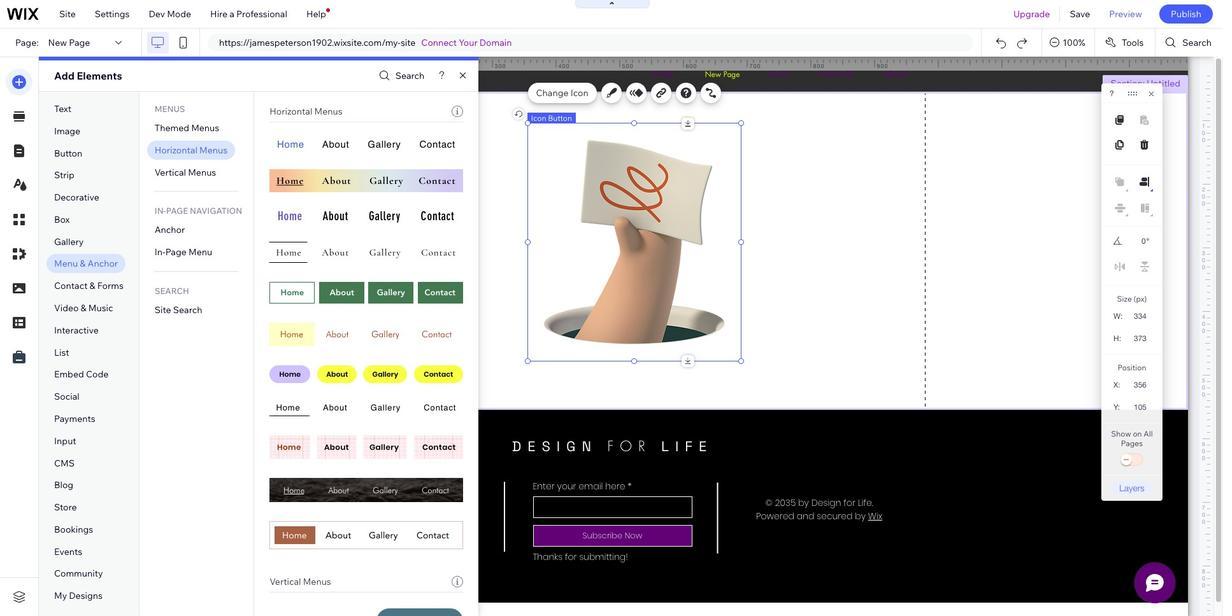 Task type: locate. For each thing, give the bounding box(es) containing it.
search down the in-page menu
[[173, 305, 202, 316]]

icon right change at the left
[[571, 87, 589, 99]]

page for new page
[[69, 37, 90, 48]]

in- down the in-page navigation
[[155, 247, 165, 258]]

1 horizontal spatial icon
[[571, 87, 589, 99]]

anchor
[[155, 225, 185, 236], [88, 258, 118, 270]]

h:
[[1114, 335, 1122, 343]]

page down the in-page navigation
[[165, 247, 187, 258]]

anchor up the in-page menu
[[155, 225, 185, 236]]

payments
[[54, 414, 95, 425]]

1 horizontal spatial menu
[[189, 247, 212, 258]]

list
[[54, 347, 69, 359]]

1 horizontal spatial horizontal
[[270, 106, 312, 117]]

0 horizontal spatial button
[[54, 148, 82, 159]]

switch
[[1120, 452, 1145, 470]]

& for video
[[81, 303, 86, 314]]

cms
[[54, 458, 75, 469]]

menu
[[189, 247, 212, 258], [54, 258, 78, 270]]

domain
[[480, 37, 512, 48]]

designs
[[69, 591, 103, 602]]

preview
[[1110, 8, 1143, 20]]

vertical menus
[[155, 167, 216, 178], [270, 577, 331, 588]]

1 vertical spatial search button
[[376, 67, 425, 85]]

0 horizontal spatial site
[[59, 8, 76, 20]]

button down image
[[54, 148, 82, 159]]

1 horizontal spatial vertical menus
[[270, 577, 331, 588]]

1 vertical spatial anchor
[[88, 258, 118, 270]]

1 vertical spatial horizontal menus
[[155, 145, 228, 156]]

0 vertical spatial in-
[[155, 206, 166, 216]]

page for in-page navigation
[[166, 206, 188, 216]]

social
[[54, 391, 79, 403]]

search button down site
[[376, 67, 425, 85]]

0 horizontal spatial vertical menus
[[155, 167, 216, 178]]

page left navigation
[[166, 206, 188, 216]]

button down change icon
[[548, 113, 572, 123]]

hire a professional
[[210, 8, 287, 20]]

search down publish
[[1183, 37, 1212, 48]]

gallery
[[54, 236, 84, 248]]

icon
[[571, 87, 589, 99], [531, 113, 546, 123]]

text
[[54, 103, 71, 115]]

2 vertical spatial &
[[81, 303, 86, 314]]

1 horizontal spatial anchor
[[155, 225, 185, 236]]

music
[[88, 303, 113, 314]]

1 vertical spatial button
[[54, 148, 82, 159]]

1 horizontal spatial search button
[[1156, 29, 1224, 57]]

anchor up forms
[[88, 258, 118, 270]]

menu down the in-page navigation
[[189, 247, 212, 258]]

search button
[[1156, 29, 1224, 57], [376, 67, 425, 85]]

1 horizontal spatial site
[[155, 305, 171, 316]]

site up "new page"
[[59, 8, 76, 20]]

icon down change at the left
[[531, 113, 546, 123]]

search
[[1183, 37, 1212, 48], [396, 70, 425, 82], [155, 286, 189, 296], [173, 305, 202, 316]]

untitled
[[1147, 78, 1181, 89]]

600
[[686, 62, 698, 69]]

search down site
[[396, 70, 425, 82]]

pages
[[1121, 439, 1143, 449]]

page
[[69, 37, 90, 48], [166, 206, 188, 216], [165, 247, 187, 258]]

0 vertical spatial &
[[80, 258, 86, 270]]

& left forms
[[90, 281, 95, 292]]

page right new
[[69, 37, 90, 48]]

1 horizontal spatial button
[[548, 113, 572, 123]]

site for site search
[[155, 305, 171, 316]]

w:
[[1114, 312, 1123, 321]]

1 vertical spatial in-
[[155, 247, 165, 258]]

1 vertical spatial page
[[166, 206, 188, 216]]

search button down publish
[[1156, 29, 1224, 57]]

bookings
[[54, 524, 93, 536]]

0 vertical spatial vertical menus
[[155, 167, 216, 178]]

1 horizontal spatial vertical
[[270, 577, 301, 588]]

community
[[54, 569, 103, 580]]

2 in- from the top
[[155, 247, 165, 258]]

in-page navigation
[[155, 206, 242, 216]]

1 in- from the top
[[155, 206, 166, 216]]

?
[[1110, 89, 1114, 98]]

None text field
[[1129, 233, 1146, 250], [1127, 308, 1152, 325], [1127, 377, 1152, 394], [1127, 399, 1152, 416], [1129, 233, 1146, 250], [1127, 308, 1152, 325], [1127, 377, 1152, 394], [1127, 399, 1152, 416]]

mode
[[167, 8, 191, 20]]

0 vertical spatial vertical
[[155, 167, 186, 178]]

your
[[459, 37, 478, 48]]

1 horizontal spatial horizontal menus
[[270, 106, 343, 117]]

2 vertical spatial page
[[165, 247, 187, 258]]

in-
[[155, 206, 166, 216], [155, 247, 165, 258]]

500
[[622, 62, 634, 69]]

vertical
[[155, 167, 186, 178], [270, 577, 301, 588]]

0 vertical spatial page
[[69, 37, 90, 48]]

https://jamespeterson1902.wixsite.com/my-site connect your domain
[[219, 37, 512, 48]]

https://jamespeterson1902.wixsite.com/my-
[[219, 37, 401, 48]]

1 vertical spatial site
[[155, 305, 171, 316]]

0 vertical spatial site
[[59, 8, 76, 20]]

site
[[59, 8, 76, 20], [155, 305, 171, 316]]

tools
[[1122, 37, 1144, 48]]

400
[[559, 62, 570, 69]]

1 vertical spatial icon
[[531, 113, 546, 123]]

& up contact & forms
[[80, 258, 86, 270]]

None text field
[[1128, 330, 1152, 347]]

menu down gallery
[[54, 258, 78, 270]]

help
[[306, 8, 326, 20]]

tools button
[[1095, 29, 1156, 57]]

forms
[[97, 281, 123, 292]]

site down the in-page menu
[[155, 305, 171, 316]]

0 horizontal spatial horizontal menus
[[155, 145, 228, 156]]

0 horizontal spatial menu
[[54, 258, 78, 270]]

publish
[[1171, 8, 1202, 20]]

change
[[536, 87, 569, 99]]

0 vertical spatial anchor
[[155, 225, 185, 236]]

1 vertical spatial vertical menus
[[270, 577, 331, 588]]

show on all pages
[[1112, 430, 1153, 449]]

& right the video
[[81, 303, 86, 314]]

1 vertical spatial &
[[90, 281, 95, 292]]

in- up the in-page menu
[[155, 206, 166, 216]]

store
[[54, 502, 77, 514]]

900
[[877, 62, 889, 69]]

navigation
[[190, 206, 242, 216]]

add
[[54, 69, 75, 82]]

section: untitled
[[1111, 78, 1181, 89]]

icon button
[[531, 113, 572, 123]]

800
[[813, 62, 825, 69]]

interactive
[[54, 325, 99, 336]]

save button
[[1061, 0, 1100, 28]]

0 vertical spatial horizontal
[[270, 106, 312, 117]]

elements
[[77, 69, 122, 82]]

button
[[548, 113, 572, 123], [54, 148, 82, 159]]

&
[[80, 258, 86, 270], [90, 281, 95, 292], [81, 303, 86, 314]]

1 vertical spatial horizontal
[[155, 145, 197, 156]]

0 vertical spatial search button
[[1156, 29, 1224, 57]]

0 horizontal spatial anchor
[[88, 258, 118, 270]]



Task type: describe. For each thing, give the bounding box(es) containing it.
video & music
[[54, 303, 113, 314]]

in- for in-page navigation
[[155, 206, 166, 216]]

add elements
[[54, 69, 122, 82]]

new
[[48, 37, 67, 48]]

0 horizontal spatial search button
[[376, 67, 425, 85]]

contact & forms
[[54, 281, 123, 292]]

size (px)
[[1118, 294, 1147, 304]]

700
[[750, 62, 761, 69]]

code
[[86, 369, 108, 381]]

site
[[401, 37, 416, 48]]

0 horizontal spatial horizontal
[[155, 145, 197, 156]]

0 vertical spatial horizontal menus
[[270, 106, 343, 117]]

x:
[[1114, 381, 1121, 390]]

image
[[54, 125, 80, 137]]

0 horizontal spatial icon
[[531, 113, 546, 123]]

show
[[1112, 430, 1132, 439]]

upgrade
[[1014, 8, 1051, 20]]

on
[[1133, 430, 1142, 439]]

°
[[1147, 237, 1150, 246]]

preview button
[[1100, 0, 1152, 28]]

0 horizontal spatial vertical
[[155, 167, 186, 178]]

video
[[54, 303, 79, 314]]

& for menu
[[80, 258, 86, 270]]

100%
[[1063, 37, 1086, 48]]

contact
[[54, 281, 88, 292]]

embed code
[[54, 369, 108, 381]]

a
[[230, 8, 234, 20]]

in- for in-page menu
[[155, 247, 165, 258]]

& for contact
[[90, 281, 95, 292]]

blog
[[54, 480, 73, 492]]

? button
[[1110, 89, 1114, 98]]

all
[[1144, 430, 1153, 439]]

(px)
[[1134, 294, 1147, 304]]

my
[[54, 591, 67, 602]]

300
[[495, 62, 506, 69]]

publish button
[[1160, 4, 1213, 24]]

1 vertical spatial vertical
[[270, 577, 301, 588]]

embed
[[54, 369, 84, 381]]

y:
[[1114, 403, 1120, 412]]

layers
[[1120, 483, 1145, 494]]

dev mode
[[149, 8, 191, 20]]

hire
[[210, 8, 228, 20]]

0 vertical spatial icon
[[571, 87, 589, 99]]

page for in-page menu
[[165, 247, 187, 258]]

themed menus
[[155, 122, 219, 134]]

change icon
[[536, 87, 589, 99]]

connect
[[421, 37, 457, 48]]

new page
[[48, 37, 90, 48]]

100% button
[[1043, 29, 1095, 57]]

layers button
[[1112, 482, 1153, 495]]

settings
[[95, 8, 130, 20]]

site for site
[[59, 8, 76, 20]]

section:
[[1111, 78, 1145, 89]]

events
[[54, 547, 82, 558]]

0 vertical spatial button
[[548, 113, 572, 123]]

save
[[1070, 8, 1091, 20]]

size
[[1118, 294, 1132, 304]]

professional
[[236, 8, 287, 20]]

strip
[[54, 170, 74, 181]]

input
[[54, 436, 76, 447]]

decorative
[[54, 192, 99, 203]]

themed
[[155, 122, 189, 134]]

menu & anchor
[[54, 258, 118, 270]]

my designs
[[54, 591, 103, 602]]

in-page menu
[[155, 247, 212, 258]]

position
[[1118, 363, 1147, 373]]

site search
[[155, 305, 202, 316]]

search up site search
[[155, 286, 189, 296]]

box
[[54, 214, 70, 226]]

dev
[[149, 8, 165, 20]]



Task type: vqa. For each thing, say whether or not it's contained in the screenshot.
The Interactive
yes



